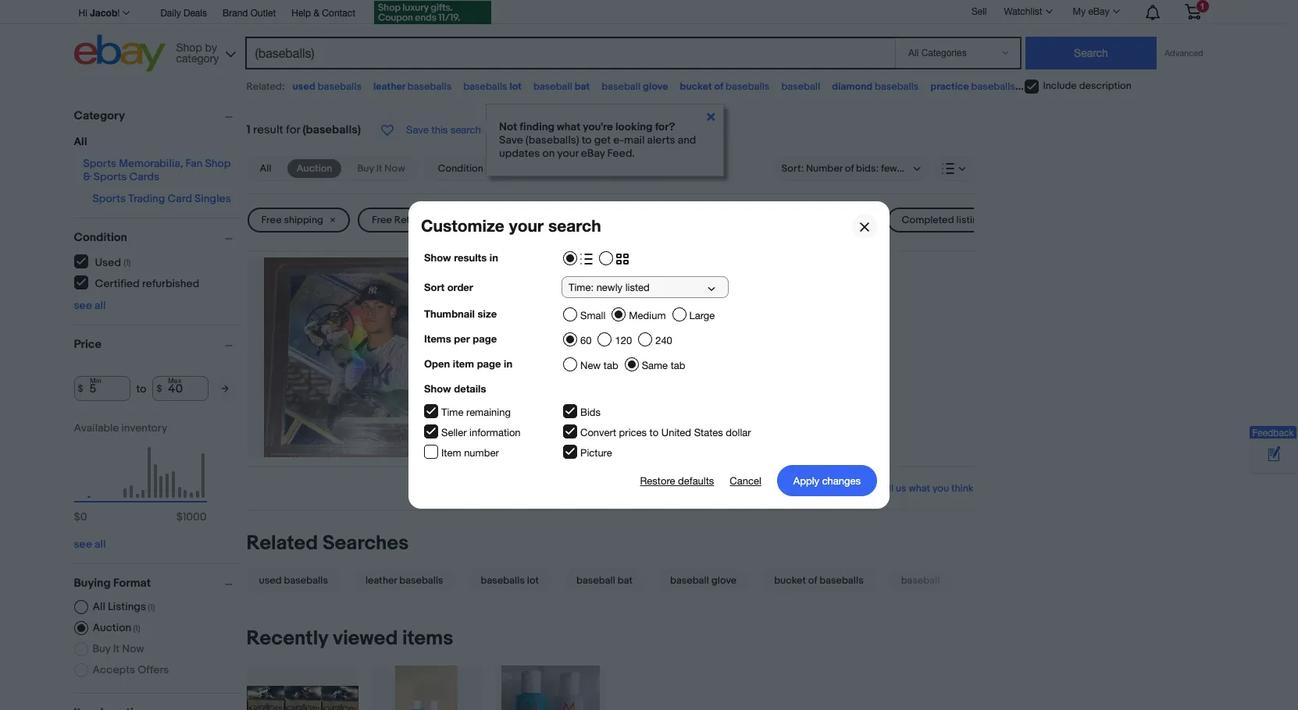 Task type: describe. For each thing, give the bounding box(es) containing it.
rawlings baseballs
[[1027, 80, 1112, 93]]

sell link
[[965, 6, 994, 17]]

0 horizontal spatial lot
[[510, 80, 522, 93]]

diamond
[[832, 80, 873, 93]]

shop
[[205, 157, 231, 170]]

$ up inventory
[[157, 383, 162, 395]]

tell
[[878, 483, 894, 495]]

seller information
[[441, 427, 521, 439]]

brand
[[223, 8, 248, 19]]

customize your search dialog
[[0, 0, 1298, 711]]

this inside 'save this search' button
[[432, 124, 448, 136]]

& inside sports memorabilia, fan shop & sports cards
[[83, 170, 91, 184]]

updates
[[499, 147, 540, 160]]

0 vertical spatial baseball bat
[[534, 80, 590, 93]]

think
[[951, 483, 974, 495]]

$5.00
[[478, 214, 505, 227]]

your inside "dialog"
[[509, 216, 544, 236]]

restore defaults
[[640, 475, 714, 487]]

0 vertical spatial 1
[[246, 123, 251, 137]]

0 vertical spatial used baseballs
[[293, 80, 362, 93]]

prices
[[619, 427, 647, 439]]

advanced
[[1165, 48, 1203, 58]]

buy inside buy it now link
[[357, 162, 374, 175]]

remaining
[[466, 407, 511, 419]]

defaults
[[678, 475, 714, 487]]

this inside joschen_27 (1) 50% 1 bid free shipping free returns authenticity guarantee view similar active items sell one like this
[[525, 423, 545, 438]]

restore defaults button
[[640, 466, 714, 497]]

restore
[[640, 475, 675, 487]]

see for condition
[[74, 299, 92, 312]]

gold
[[530, 270, 560, 286]]

2021
[[459, 270, 487, 286]]

card
[[167, 192, 192, 205]]

free returns
[[372, 214, 430, 227]]

feedback
[[1253, 428, 1294, 439]]

/99
[[785, 270, 807, 286]]

60
[[580, 335, 592, 347]]

class
[[599, 270, 633, 286]]

Authenticity Guarantee text field
[[459, 389, 599, 406]]

your shopping cart contains 1 item image
[[1184, 4, 1202, 20]]

diamond baseballs
[[832, 80, 919, 93]]

graph of available inventory between $5.0 and $40.0 image
[[74, 422, 207, 532]]

fan
[[186, 157, 203, 170]]

format
[[113, 577, 151, 591]]

0 horizontal spatial bucket
[[680, 80, 712, 93]]

see for price
[[74, 538, 92, 552]]

0 vertical spatial baseballs lot
[[463, 80, 522, 93]]

sell inside account navigation
[[972, 6, 987, 17]]

1 vertical spatial leather
[[366, 575, 397, 588]]

0 vertical spatial now
[[385, 162, 405, 175]]

0 horizontal spatial buy it now
[[93, 643, 144, 656]]

0 horizontal spatial refurbished
[[142, 277, 199, 290]]

account navigation
[[74, 0, 1213, 27]]

pre-
[[459, 290, 482, 305]]

recently viewed items
[[246, 627, 453, 652]]

0 vertical spatial certified refurbished
[[672, 214, 769, 227]]

all for price
[[95, 538, 106, 552]]

time
[[441, 407, 464, 419]]

us
[[817, 214, 830, 227]]

help
[[292, 8, 311, 19]]

(1) inside all listings (1)
[[148, 603, 155, 613]]

mail
[[624, 134, 645, 147]]

1 horizontal spatial bucket
[[774, 575, 806, 588]]

search for customize your search
[[548, 216, 601, 236]]

same tab
[[642, 360, 685, 372]]

number
[[464, 448, 499, 459]]

free down all link
[[261, 214, 282, 227]]

us only link
[[803, 208, 880, 233]]

on
[[542, 147, 555, 160]]

0 vertical spatial in
[[490, 252, 498, 264]]

listings
[[957, 214, 989, 227]]

sports for sports memorabilia, fan shop & sports cards
[[83, 157, 116, 170]]

1 horizontal spatial in
[[504, 358, 513, 370]]

tab for new tab
[[604, 360, 618, 372]]

you
[[933, 483, 949, 495]]

bid
[[465, 341, 483, 356]]

returns
[[485, 374, 523, 388]]

contact
[[322, 8, 355, 19]]

$40.00
[[518, 214, 551, 227]]

seller
[[441, 427, 467, 439]]

baseball bat link
[[558, 569, 651, 594]]

states
[[694, 427, 723, 439]]

0 vertical spatial all
[[74, 135, 87, 148]]

baseballs lot link
[[462, 569, 558, 594]]

items per page
[[424, 333, 497, 345]]

baseballs lot inside baseballs lot link
[[481, 575, 539, 588]]

to right $5.00 in the top left of the page
[[507, 214, 516, 227]]

0 horizontal spatial (baseballs)
[[303, 123, 361, 137]]

recently
[[246, 627, 328, 652]]

1 vertical spatial used baseballs
[[259, 575, 328, 588]]

(1) for used
[[124, 257, 131, 268]]

1000
[[183, 511, 207, 524]]

$5.00 to $40.00 link
[[464, 208, 578, 233]]

viewed
[[333, 627, 398, 652]]

condition
[[74, 230, 127, 245]]

small
[[580, 310, 606, 322]]

item number
[[441, 448, 499, 459]]

1 horizontal spatial all
[[93, 601, 105, 614]]

0 vertical spatial leather
[[373, 80, 405, 93]]

same day ship moroccanoil volume shampoo and conditioner 8.5 fl oz duo image
[[395, 666, 458, 711]]

time remaining
[[441, 407, 511, 419]]

accepts
[[93, 664, 135, 677]]

show for show details
[[424, 383, 451, 395]]

0 vertical spatial baseball glove
[[602, 80, 668, 93]]

0 vertical spatial certified refurbished link
[[658, 208, 795, 233]]

tooltip containing not finding what you're looking for?
[[486, 104, 724, 177]]

save this search
[[406, 124, 481, 136]]

ebay inside 'not finding what you're looking for? save (baseballs) to get e-mail alerts and updates on your ebay feed.'
[[581, 147, 605, 160]]

medium
[[629, 310, 666, 322]]

sold
[[459, 258, 480, 270]]

buy it now inside buy it now link
[[357, 162, 405, 175]]

used inside 'used baseballs' link
[[259, 575, 282, 588]]

duo moroccanoil extra volume shampoo and conditioner 2.4 oz fine to medium hair image
[[502, 666, 600, 711]]

authenticity
[[474, 390, 540, 405]]

save inside button
[[406, 124, 429, 136]]

trading
[[128, 192, 165, 205]]

0 vertical spatial shipping
[[284, 214, 323, 227]]

baseball link for related searches
[[882, 569, 959, 594]]

0 horizontal spatial certified refurbished link
[[74, 276, 200, 290]]

deals
[[184, 8, 207, 19]]

sell one like this link
[[459, 423, 545, 438]]

1 horizontal spatial bucket of baseballs
[[774, 575, 864, 588]]

practice baseballs
[[931, 80, 1016, 93]]

joschen_27 (1) 50% 1 bid free shipping free returns authenticity guarantee view similar active items sell one like this
[[459, 320, 766, 438]]

for?
[[655, 120, 675, 134]]

sort order
[[424, 281, 473, 294]]

baseball glove inside baseball glove link
[[670, 575, 737, 588]]

banner containing sell
[[74, 0, 1213, 76]]

changes
[[822, 475, 861, 487]]

2021 topps gold label class 2 blue #43 aaron judge /99 heading
[[459, 270, 807, 286]]

apply
[[794, 475, 819, 487]]

0 horizontal spatial of
[[714, 80, 723, 93]]

to inside 'not finding what you're looking for? save (baseballs) to get e-mail alerts and updates on your ebay feed.'
[[582, 134, 592, 147]]

auction link
[[287, 159, 342, 178]]

all listings (1)
[[93, 601, 155, 614]]

0 horizontal spatial glove
[[643, 80, 668, 93]]

auction for auction
[[297, 162, 332, 175]]

blue
[[647, 270, 674, 286]]

tell us what you think link
[[878, 483, 974, 495]]

0 horizontal spatial it
[[113, 643, 120, 656]]

view
[[459, 406, 485, 421]]

my ebay link
[[1064, 2, 1127, 21]]

information
[[470, 427, 521, 439]]

0 vertical spatial used
[[293, 80, 315, 93]]

Auction selected text field
[[297, 162, 332, 176]]

judge
[[743, 270, 782, 286]]

to inside "dialog"
[[650, 427, 659, 439]]

watchlist
[[1004, 6, 1043, 17]]

2021 topps gold label class 2 blue #43 aaron judge /99 link
[[459, 270, 974, 291]]

none submit inside banner
[[1026, 37, 1157, 70]]

bucket of baseballs link
[[756, 569, 882, 594]]

price button
[[74, 337, 239, 352]]

1 horizontal spatial bat
[[618, 575, 633, 588]]

leather baseballs link
[[347, 569, 462, 594]]

sports trading card singles link
[[93, 192, 231, 205]]



Task type: vqa. For each thing, say whether or not it's contained in the screenshot.
The $80.58
no



Task type: locate. For each thing, give the bounding box(es) containing it.
get the coupon image
[[374, 1, 491, 24]]

2 see from the top
[[74, 538, 92, 552]]

items down guarantee at the bottom left of the page
[[560, 406, 590, 421]]

items
[[560, 406, 590, 421], [402, 627, 453, 652]]

1 see all button from the top
[[74, 299, 106, 312]]

0 horizontal spatial now
[[122, 643, 144, 656]]

only
[[832, 214, 853, 227]]

now down 'save this search' button
[[385, 162, 405, 175]]

0 horizontal spatial certified
[[95, 277, 140, 290]]

details
[[454, 383, 486, 395]]

used baseballs
[[293, 80, 362, 93], [259, 575, 328, 588]]

e-
[[613, 134, 624, 147]]

leather down searches
[[366, 575, 397, 588]]

0 horizontal spatial this
[[432, 124, 448, 136]]

(baseballs) right for
[[303, 123, 361, 137]]

0 horizontal spatial ebay
[[581, 147, 605, 160]]

free returns link
[[358, 208, 456, 233]]

(1) left 50%
[[728, 320, 738, 335]]

convert
[[580, 427, 616, 439]]

search left the not
[[451, 124, 481, 136]]

0 horizontal spatial used
[[259, 575, 282, 588]]

in up returns
[[504, 358, 513, 370]]

all down result
[[260, 162, 272, 175]]

convert prices to united states dollar
[[580, 427, 751, 439]]

1 vertical spatial items
[[402, 627, 453, 652]]

0 horizontal spatial save
[[406, 124, 429, 136]]

240
[[656, 335, 672, 347]]

active
[[525, 406, 557, 421]]

show results in
[[424, 252, 498, 264]]

large
[[689, 310, 715, 322]]

 (1) Items text field
[[131, 624, 140, 634]]

all down buying
[[93, 601, 105, 614]]

1 all from the top
[[95, 299, 106, 312]]

it down auction (1)
[[113, 643, 120, 656]]

1 vertical spatial in
[[504, 358, 513, 370]]

1 vertical spatial show
[[424, 383, 451, 395]]

1 vertical spatial lot
[[527, 575, 539, 588]]

show down open
[[424, 383, 451, 395]]

apply changes button
[[777, 466, 877, 497]]

show for show results in
[[424, 252, 451, 264]]

available inventory
[[74, 422, 167, 435]]

shipping inside joschen_27 (1) 50% 1 bid free shipping free returns authenticity guarantee view similar active items sell one like this
[[485, 357, 531, 372]]

tooltip
[[486, 104, 724, 177]]

$ up buying
[[74, 511, 80, 524]]

(baseballs) inside 'not finding what you're looking for? save (baseballs) to get e-mail alerts and updates on your ebay feed.'
[[526, 134, 579, 147]]

see all up price
[[74, 299, 106, 312]]

0 vertical spatial it
[[376, 162, 382, 175]]

(baseballs) right the not
[[526, 134, 579, 147]]

see all for condition
[[74, 299, 106, 312]]

1 see from the top
[[74, 299, 92, 312]]

0 vertical spatial buy it now
[[357, 162, 405, 175]]

auction down 1 result for (baseballs)
[[297, 162, 332, 175]]

1 horizontal spatial buy
[[357, 162, 374, 175]]

buy it now link
[[348, 159, 414, 178]]

size
[[478, 308, 497, 320]]

1 horizontal spatial (baseballs)
[[526, 134, 579, 147]]

topps
[[490, 270, 527, 286]]

page for item
[[477, 358, 501, 370]]

1 vertical spatial leather baseballs
[[366, 575, 443, 588]]

banner
[[74, 0, 1213, 76]]

your right $5.00 in the top left of the page
[[509, 216, 544, 236]]

open item page in
[[424, 358, 513, 370]]

1 horizontal spatial used
[[293, 80, 315, 93]]

1
[[246, 123, 251, 137], [459, 341, 463, 356]]

1 tab from the left
[[604, 360, 618, 372]]

leather baseballs up 'save this search' button
[[373, 80, 452, 93]]

order
[[447, 281, 473, 294]]

0 vertical spatial buy
[[357, 162, 374, 175]]

to left get
[[582, 134, 592, 147]]

cancel
[[730, 475, 761, 487]]

certified down used (1)
[[95, 277, 140, 290]]

see all for price
[[74, 538, 106, 552]]

(1) inside used (1)
[[124, 257, 131, 268]]

1 vertical spatial glove
[[711, 575, 737, 588]]

owned
[[482, 290, 520, 305]]

daily deals
[[160, 8, 207, 19]]

0 horizontal spatial bat
[[575, 80, 590, 93]]

$ 0
[[74, 511, 87, 524]]

0 horizontal spatial items
[[402, 627, 453, 652]]

for
[[286, 123, 300, 137]]

2023
[[517, 258, 541, 270]]

2 tab from the left
[[671, 360, 685, 372]]

search for save this search
[[451, 124, 481, 136]]

sell inside joschen_27 (1) 50% 1 bid free shipping free returns authenticity guarantee view similar active items sell one like this
[[459, 423, 479, 438]]

1 vertical spatial certified refurbished
[[95, 277, 199, 290]]

0 vertical spatial bat
[[575, 80, 590, 93]]

2 vertical spatial all
[[93, 601, 105, 614]]

& left cards
[[83, 170, 91, 184]]

page for per
[[473, 333, 497, 345]]

0 vertical spatial certified
[[672, 214, 714, 227]]

sell down view
[[459, 423, 479, 438]]

certified refurbished link down used (1)
[[74, 276, 200, 290]]

all down category
[[74, 135, 87, 148]]

sort
[[424, 281, 445, 294]]

this down the active
[[525, 423, 545, 438]]

1 see all from the top
[[74, 299, 106, 312]]

0 vertical spatial leather baseballs
[[373, 80, 452, 93]]

used down condition
[[95, 256, 121, 269]]

1 vertical spatial all
[[95, 538, 106, 552]]

page right per
[[473, 333, 497, 345]]

0 vertical spatial page
[[473, 333, 497, 345]]

(1) down condition
[[124, 257, 131, 268]]

1 horizontal spatial auction
[[297, 162, 332, 175]]

tab right same
[[671, 360, 685, 372]]

all
[[95, 299, 106, 312], [95, 538, 106, 552]]

tab for same tab
[[671, 360, 685, 372]]

joschen_27
[[665, 320, 726, 335]]

items up same day ship moroccanoil volume shampoo and conditioner 8.5 fl oz duo image
[[402, 627, 453, 652]]

help & contact link
[[292, 5, 355, 23]]

used baseballs up 1 result for (baseballs)
[[293, 80, 362, 93]]

refurbished down the condition dropdown button
[[142, 277, 199, 290]]

Minimum value $5 text field
[[74, 377, 130, 402]]

sports for sports trading card singles
[[93, 192, 126, 205]]

tab right new
[[604, 360, 618, 372]]

baseball link
[[781, 80, 820, 93], [882, 569, 959, 594]]

used baseballs down the related
[[259, 575, 328, 588]]

what for you
[[909, 483, 930, 495]]

leather baseballs down searches
[[366, 575, 443, 588]]

1 show from the top
[[424, 252, 451, 264]]

bucket
[[680, 80, 712, 93], [774, 575, 806, 588]]

certified refurbished down used (1)
[[95, 277, 199, 290]]

0 horizontal spatial in
[[490, 252, 498, 264]]

certified up #43
[[672, 214, 714, 227]]

0 vertical spatial bucket
[[680, 80, 712, 93]]

1 vertical spatial ebay
[[581, 147, 605, 160]]

buy
[[357, 162, 374, 175], [93, 643, 111, 656]]

save left on
[[499, 134, 523, 147]]

(1) for joschen_27
[[728, 320, 738, 335]]

this left the not
[[432, 124, 448, 136]]

shipping
[[284, 214, 323, 227], [485, 357, 531, 372]]

& inside account navigation
[[314, 8, 320, 19]]

1 vertical spatial bucket of baseballs
[[774, 575, 864, 588]]

buy it now down auction (1)
[[93, 643, 144, 656]]

buy right the auction selected text box
[[357, 162, 374, 175]]

show up sort
[[424, 252, 451, 264]]

page down bid
[[477, 358, 501, 370]]

see all down 0
[[74, 538, 106, 552]]

buying
[[74, 577, 111, 591]]

1 vertical spatial certified
[[95, 277, 140, 290]]

see all button up price
[[74, 299, 106, 312]]

certified refurbished
[[672, 214, 769, 227], [95, 277, 199, 290]]

0 vertical spatial search
[[451, 124, 481, 136]]

buy it now up free returns
[[357, 162, 405, 175]]

ebay right my at the top right of page
[[1088, 6, 1110, 17]]

2 show from the top
[[424, 383, 451, 395]]

0 vertical spatial of
[[714, 80, 723, 93]]

2 all from the top
[[95, 538, 106, 552]]

(1)
[[124, 257, 131, 268], [728, 320, 738, 335], [148, 603, 155, 613], [133, 624, 140, 634]]

$
[[78, 383, 83, 395], [157, 383, 162, 395], [74, 511, 80, 524], [176, 511, 183, 524]]

$ up the available at the bottom left of the page
[[78, 383, 83, 395]]

$ up buying format dropdown button on the left bottom of the page
[[176, 511, 183, 524]]

(1) right listings
[[148, 603, 155, 613]]

new tab
[[580, 360, 618, 372]]

your
[[557, 147, 579, 160], [509, 216, 544, 236]]

shipping down auction link
[[284, 214, 323, 227]]

1 horizontal spatial tab
[[671, 360, 685, 372]]

free down bid
[[459, 357, 483, 372]]

(1) down listings
[[133, 624, 140, 634]]

2 see all from the top
[[74, 538, 106, 552]]

search up label
[[548, 216, 601, 236]]

shipping up returns
[[485, 357, 531, 372]]

not
[[499, 120, 517, 134]]

glove
[[643, 80, 668, 93], [711, 575, 737, 588]]

used up class
[[600, 214, 624, 227]]

your inside 'not finding what you're looking for? save (baseballs) to get e-mail alerts and updates on your ebay feed.'
[[557, 147, 579, 160]]

all link
[[250, 159, 281, 178]]

0 horizontal spatial sell
[[459, 423, 479, 438]]

save inside 'not finding what you're looking for? save (baseballs) to get e-mail alerts and updates on your ebay feed.'
[[499, 134, 523, 147]]

outlet
[[251, 8, 276, 19]]

see up price
[[74, 299, 92, 312]]

0 vertical spatial refurbished
[[716, 214, 769, 227]]

0 vertical spatial glove
[[643, 80, 668, 93]]

free
[[261, 214, 282, 227], [372, 214, 392, 227], [459, 357, 483, 372], [459, 374, 483, 388]]

auction inside auction link
[[297, 162, 332, 175]]

buying format button
[[74, 577, 239, 591]]

& right help
[[314, 8, 320, 19]]

view similar active items link
[[459, 406, 590, 421]]

1 vertical spatial refurbished
[[142, 277, 199, 290]]

bids
[[580, 407, 601, 419]]

0 vertical spatial all
[[95, 299, 106, 312]]

all up price
[[95, 299, 106, 312]]

sell left the watchlist on the right top
[[972, 6, 987, 17]]

3x sealed fossil long/hanger booster packs (artset) wotc original pokemon cards image
[[246, 686, 358, 711]]

(1) for auction
[[133, 624, 140, 634]]

1 horizontal spatial baseball link
[[882, 569, 959, 594]]

1 horizontal spatial refurbished
[[716, 214, 769, 227]]

0 vertical spatial bucket of baseballs
[[680, 80, 770, 93]]

1 vertical spatial baseball link
[[882, 569, 959, 594]]

0 horizontal spatial all
[[74, 135, 87, 148]]

page
[[473, 333, 497, 345], [477, 358, 501, 370]]

1 horizontal spatial used
[[600, 214, 624, 227]]

us
[[896, 483, 907, 495]]

search inside "dialog"
[[548, 216, 601, 236]]

inventory
[[121, 422, 167, 435]]

1 horizontal spatial your
[[557, 147, 579, 160]]

$14.99
[[459, 318, 519, 342]]

0 horizontal spatial bucket of baseballs
[[680, 80, 770, 93]]

free down 'open item page in'
[[459, 374, 483, 388]]

used for used (1)
[[95, 256, 121, 269]]

0 vertical spatial see all button
[[74, 299, 106, 312]]

1 vertical spatial baseball bat
[[577, 575, 633, 588]]

to
[[582, 134, 592, 147], [507, 214, 516, 227], [136, 382, 146, 396], [650, 427, 659, 439]]

leather up 'save this search' button
[[373, 80, 405, 93]]

save up buy it now link
[[406, 124, 429, 136]]

used down the related
[[259, 575, 282, 588]]

(1) inside joschen_27 (1) 50% 1 bid free shipping free returns authenticity guarantee view similar active items sell one like this
[[728, 320, 738, 335]]

1 vertical spatial auction
[[93, 622, 131, 635]]

it
[[376, 162, 382, 175], [113, 643, 120, 656]]

all for condition
[[95, 299, 106, 312]]

what for you're
[[557, 120, 581, 134]]

condition button
[[74, 230, 239, 245]]

feed.
[[607, 147, 635, 160]]

1 vertical spatial this
[[525, 423, 545, 438]]

(baseballs)
[[303, 123, 361, 137], [526, 134, 579, 147]]

similar
[[488, 406, 522, 421]]

open
[[424, 358, 450, 370]]

used
[[293, 80, 315, 93], [259, 575, 282, 588]]

used right "related:"
[[293, 80, 315, 93]]

items inside joschen_27 (1) 50% 1 bid free shipping free returns authenticity guarantee view similar active items sell one like this
[[560, 406, 590, 421]]

see all button for condition
[[74, 299, 106, 312]]

category
[[74, 109, 125, 123]]

what left you're
[[557, 120, 581, 134]]

ebay down you're
[[581, 147, 605, 160]]

0 vertical spatial items
[[560, 406, 590, 421]]

sports trading card singles
[[93, 192, 231, 205]]

None submit
[[1026, 37, 1157, 70]]

rawlings
[[1027, 80, 1065, 93]]

ebay inside account navigation
[[1088, 6, 1110, 17]]

1 inside joschen_27 (1) 50% 1 bid free shipping free returns authenticity guarantee view similar active items sell one like this
[[459, 341, 463, 356]]

1 horizontal spatial of
[[808, 575, 817, 588]]

certified refurbished link up aaron
[[658, 208, 795, 233]]

Maximum value $40 text field
[[153, 377, 209, 402]]

1 vertical spatial baseball glove
[[670, 575, 737, 588]]

refurbished up aaron
[[716, 214, 769, 227]]

ebay
[[1088, 6, 1110, 17], [581, 147, 605, 160]]

used inside used link
[[600, 214, 624, 227]]

certified
[[672, 214, 714, 227], [95, 277, 140, 290]]

0 horizontal spatial used
[[95, 256, 121, 269]]

0 vertical spatial show
[[424, 252, 451, 264]]

baseball link for related:
[[781, 80, 820, 93]]

1 horizontal spatial certified
[[672, 214, 714, 227]]

related:
[[246, 80, 285, 93]]

lot left baseball bat link
[[527, 575, 539, 588]]

0 vertical spatial see
[[74, 299, 92, 312]]

2 see all button from the top
[[74, 538, 106, 552]]

to right prices
[[650, 427, 659, 439]]

result
[[253, 123, 283, 137]]

1 vertical spatial all
[[260, 162, 272, 175]]

1 horizontal spatial what
[[909, 483, 930, 495]]

1 vertical spatial bat
[[618, 575, 633, 588]]

all up buying
[[95, 538, 106, 552]]

0 horizontal spatial buy
[[93, 643, 111, 656]]

free left returns
[[372, 214, 392, 227]]

now down (1) text box in the bottom left of the page
[[122, 643, 144, 656]]

1 horizontal spatial 1
[[459, 341, 463, 356]]

see all button for price
[[74, 538, 106, 552]]

1 left bid
[[459, 341, 463, 356]]

your right on
[[557, 147, 579, 160]]

1 vertical spatial used
[[95, 256, 121, 269]]

certified refurbished up aaron
[[672, 214, 769, 227]]

1 vertical spatial search
[[548, 216, 601, 236]]

1 vertical spatial now
[[122, 643, 144, 656]]

finding
[[520, 120, 555, 134]]

in
[[490, 252, 498, 264], [504, 358, 513, 370]]

bat
[[575, 80, 590, 93], [618, 575, 633, 588]]

used for used
[[600, 214, 624, 227]]

(1) inside auction (1)
[[133, 624, 140, 634]]

search inside button
[[451, 124, 481, 136]]

see all button down 0
[[74, 538, 106, 552]]

1 horizontal spatial this
[[525, 423, 545, 438]]

1 horizontal spatial shipping
[[485, 357, 531, 372]]

1 vertical spatial see all
[[74, 538, 106, 552]]

what inside 'not finding what you're looking for? save (baseballs) to get e-mail alerts and updates on your ebay feed.'
[[557, 120, 581, 134]]

0 vertical spatial what
[[557, 120, 581, 134]]

0 horizontal spatial search
[[451, 124, 481, 136]]

auction for auction (1)
[[93, 622, 131, 635]]

0 vertical spatial lot
[[510, 80, 522, 93]]

my
[[1073, 6, 1086, 17]]

0 vertical spatial see all
[[74, 299, 106, 312]]

apply changes
[[794, 475, 861, 487]]

0 vertical spatial this
[[432, 124, 448, 136]]

see down 0
[[74, 538, 92, 552]]

related searches
[[246, 532, 409, 556]]

category button
[[74, 109, 239, 123]]

1 horizontal spatial items
[[560, 406, 590, 421]]

0 horizontal spatial your
[[509, 216, 544, 236]]

offers
[[138, 664, 169, 677]]

1 horizontal spatial glove
[[711, 575, 737, 588]]

auction down all listings (1) on the bottom left
[[93, 622, 131, 635]]

 (1) Items text field
[[146, 603, 155, 613]]

sold  oct 25, 2023 2021 topps gold label class 2 blue #43 aaron judge /99 pre-owned
[[459, 258, 807, 305]]

what right us
[[909, 483, 930, 495]]

1 left result
[[246, 123, 251, 137]]

it up free returns
[[376, 162, 382, 175]]

to left maximum value $40 'text box'
[[136, 382, 146, 396]]

accepts offers
[[93, 664, 169, 677]]

show
[[424, 252, 451, 264], [424, 383, 451, 395]]

2021 topps gold label class 2 blue #43 aaron judge /99 image
[[264, 258, 429, 458]]

1 vertical spatial used
[[259, 575, 282, 588]]

refurbished
[[716, 214, 769, 227], [142, 277, 199, 290]]

1 horizontal spatial ebay
[[1088, 6, 1110, 17]]

available
[[74, 422, 119, 435]]

lot up the not
[[510, 80, 522, 93]]

sports
[[83, 157, 116, 170], [94, 170, 127, 184], [93, 192, 126, 205]]

1 vertical spatial 1
[[459, 341, 463, 356]]

1 horizontal spatial sell
[[972, 6, 987, 17]]

buy up accepts
[[93, 643, 111, 656]]

in left 25,
[[490, 252, 498, 264]]

bucket of baseballs
[[680, 80, 770, 93], [774, 575, 864, 588]]



